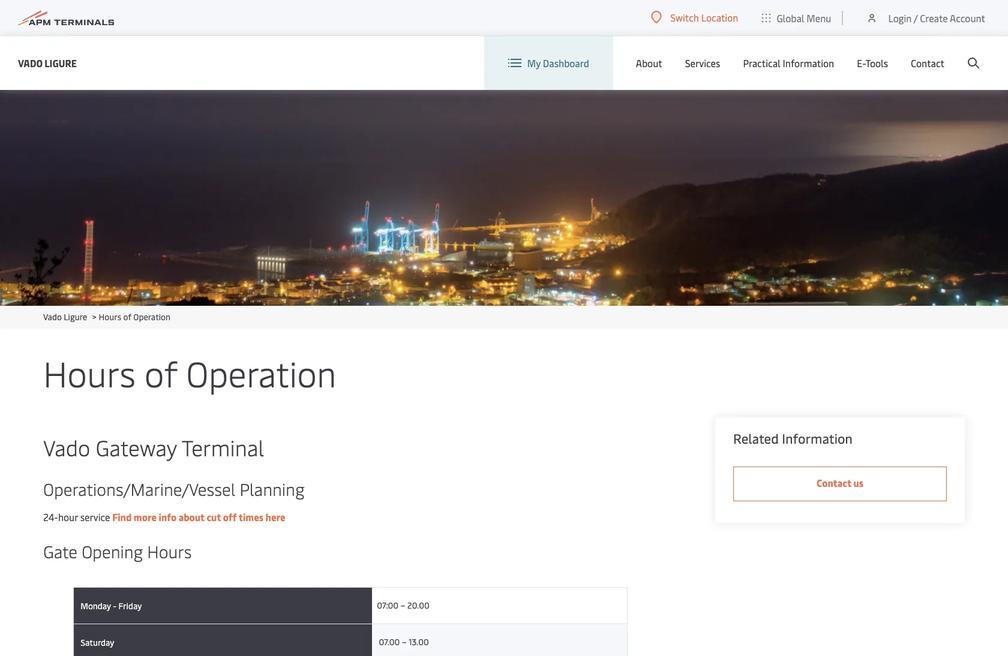 Task type: locate. For each thing, give the bounding box(es) containing it.
login / create account link
[[867, 0, 986, 35]]

hours
[[99, 312, 121, 323], [43, 349, 136, 397], [147, 540, 192, 563]]

07:00 – 20.00
[[377, 600, 430, 612]]

-
[[113, 601, 116, 612]]

0 horizontal spatial operation
[[133, 312, 171, 323]]

vado
[[18, 56, 42, 69], [43, 312, 62, 323], [43, 433, 90, 462]]

1 horizontal spatial of
[[145, 349, 177, 397]]

1 vertical spatial ligure
[[64, 312, 87, 323]]

contact us
[[817, 477, 864, 490]]

hours down >
[[43, 349, 136, 397]]

vado ligure hours image
[[0, 90, 1009, 306]]

location
[[702, 11, 739, 24]]

planning
[[240, 478, 305, 501]]

gate
[[43, 540, 77, 563]]

hours down info
[[147, 540, 192, 563]]

contact
[[911, 56, 945, 70], [817, 477, 852, 490]]

practical information
[[744, 56, 835, 70]]

information
[[783, 56, 835, 70], [782, 430, 853, 448]]

practical information button
[[744, 36, 835, 90]]

20.00
[[408, 600, 430, 612]]

0 vertical spatial –
[[401, 600, 406, 612]]

2 vertical spatial vado
[[43, 433, 90, 462]]

more
[[134, 511, 157, 524]]

ligure for vado ligure
[[45, 56, 77, 69]]

0 vertical spatial ligure
[[45, 56, 77, 69]]

e-tools
[[857, 56, 889, 70]]

0 vertical spatial vado
[[18, 56, 42, 69]]

vado for vado gateway terminal
[[43, 433, 90, 462]]

information up 'contact us'
[[782, 430, 853, 448]]

information down the global menu
[[783, 56, 835, 70]]

switch location button
[[652, 11, 739, 24]]

gate opening hours
[[43, 540, 192, 563]]

1 vertical spatial contact
[[817, 477, 852, 490]]

vado ligure > hours of operation
[[43, 312, 171, 323]]

0 horizontal spatial contact
[[817, 477, 852, 490]]

0 vertical spatial information
[[783, 56, 835, 70]]

0 horizontal spatial of
[[123, 312, 131, 323]]

contact left us
[[817, 477, 852, 490]]

vado for vado ligure > hours of operation
[[43, 312, 62, 323]]

1 vertical spatial vado ligure link
[[43, 312, 87, 323]]

1 vertical spatial vado
[[43, 312, 62, 323]]

1 vertical spatial –
[[402, 637, 407, 648]]

vado ligure link
[[18, 56, 77, 71], [43, 312, 87, 323]]

–
[[401, 600, 406, 612], [402, 637, 407, 648]]

1 vertical spatial operation
[[186, 349, 337, 397]]

2 vertical spatial hours
[[147, 540, 192, 563]]

global menu button
[[751, 0, 844, 36]]

0 vertical spatial of
[[123, 312, 131, 323]]

my dashboard button
[[508, 36, 589, 90]]

0 vertical spatial contact
[[911, 56, 945, 70]]

hours right >
[[99, 312, 121, 323]]

cut
[[207, 511, 221, 524]]

my dashboard
[[528, 56, 589, 70]]

terminal
[[182, 433, 264, 462]]

saturday
[[79, 637, 114, 649]]

operations/marine/vessel
[[43, 478, 236, 501]]

switch
[[671, 11, 699, 24]]

ligure
[[45, 56, 77, 69], [64, 312, 87, 323]]

us
[[854, 477, 864, 490]]

of
[[123, 312, 131, 323], [145, 349, 177, 397]]

>
[[92, 312, 96, 323]]

24-
[[43, 511, 58, 524]]

– left 13.00
[[402, 637, 407, 648]]

1 horizontal spatial contact
[[911, 56, 945, 70]]

operation
[[133, 312, 171, 323], [186, 349, 337, 397]]

opening
[[82, 540, 143, 563]]

information inside dropdown button
[[783, 56, 835, 70]]

contact us link
[[734, 467, 947, 502]]

here
[[266, 511, 286, 524]]

account
[[950, 11, 986, 24]]

ligure for vado ligure > hours of operation
[[64, 312, 87, 323]]

– right 07:00 on the left of page
[[401, 600, 406, 612]]

1 vertical spatial information
[[782, 430, 853, 448]]

contact down login / create account link
[[911, 56, 945, 70]]

find
[[112, 511, 132, 524]]

07:00
[[377, 600, 399, 612]]



Task type: vqa. For each thing, say whether or not it's contained in the screenshot.
3rd our from the left
no



Task type: describe. For each thing, give the bounding box(es) containing it.
/
[[914, 11, 918, 24]]

times
[[239, 511, 264, 524]]

global menu
[[777, 11, 832, 24]]

vado for vado ligure
[[18, 56, 42, 69]]

– for 07:00
[[401, 600, 406, 612]]

friday
[[119, 601, 142, 612]]

my
[[528, 56, 541, 70]]

0 vertical spatial operation
[[133, 312, 171, 323]]

1 vertical spatial of
[[145, 349, 177, 397]]

information for practical information
[[783, 56, 835, 70]]

operations/marine/vessel planning
[[43, 478, 305, 501]]

menu
[[807, 11, 832, 24]]

hour
[[58, 511, 78, 524]]

login
[[889, 11, 912, 24]]

e-tools button
[[857, 36, 889, 90]]

1 horizontal spatial operation
[[186, 349, 337, 397]]

contact button
[[911, 36, 945, 90]]

services
[[685, 56, 721, 70]]

find more info about cut off times here link
[[112, 511, 286, 524]]

create
[[921, 11, 948, 24]]

login / create account
[[889, 11, 986, 24]]

services button
[[685, 36, 721, 90]]

information for related information
[[782, 430, 853, 448]]

off
[[223, 511, 237, 524]]

13.00
[[409, 637, 429, 648]]

monday - friday
[[79, 601, 142, 612]]

related information
[[734, 430, 853, 448]]

about button
[[636, 36, 663, 90]]

global
[[777, 11, 805, 24]]

about
[[636, 56, 663, 70]]

tools
[[866, 56, 889, 70]]

0 vertical spatial vado ligure link
[[18, 56, 77, 71]]

practical
[[744, 56, 781, 70]]

service
[[80, 511, 110, 524]]

0 vertical spatial hours
[[99, 312, 121, 323]]

vado gateway terminal
[[43, 433, 264, 462]]

related
[[734, 430, 779, 448]]

contact for contact
[[911, 56, 945, 70]]

hours of operation
[[43, 349, 337, 397]]

– for 07.00
[[402, 637, 407, 648]]

contact for contact us
[[817, 477, 852, 490]]

07.00
[[379, 637, 400, 648]]

about
[[179, 511, 205, 524]]

dashboard
[[543, 56, 589, 70]]

1 vertical spatial hours
[[43, 349, 136, 397]]

switch location
[[671, 11, 739, 24]]

vado ligure
[[18, 56, 77, 69]]

07.00 – 13.00
[[377, 637, 429, 648]]

info
[[159, 511, 177, 524]]

gateway
[[96, 433, 177, 462]]

e-
[[857, 56, 866, 70]]

monday
[[81, 601, 111, 612]]

24-hour service find more info about cut off times here
[[43, 511, 286, 524]]



